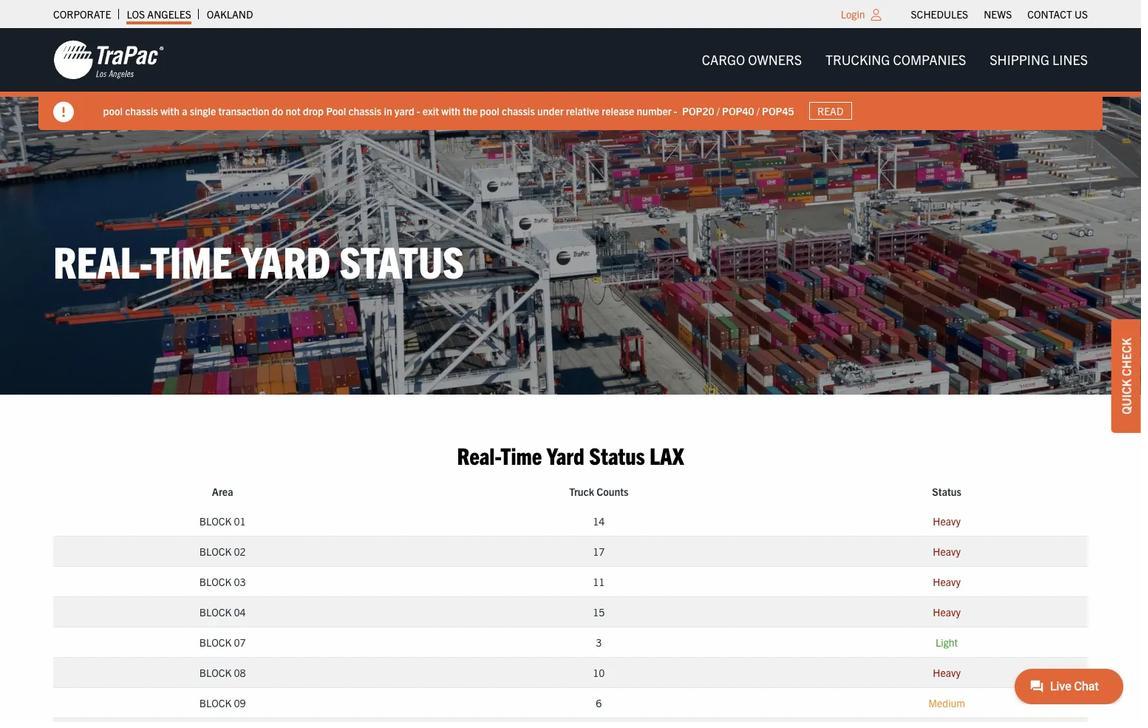 Task type: vqa. For each thing, say whether or not it's contained in the screenshot.
"REAL-TIME YARD STATUS"
yes



Task type: locate. For each thing, give the bounding box(es) containing it.
menu bar
[[903, 4, 1096, 24], [690, 45, 1100, 75]]

menu bar down light icon
[[690, 45, 1100, 75]]

-
[[417, 104, 421, 117], [674, 104, 678, 117]]

1 horizontal spatial status
[[589, 440, 645, 469]]

0 horizontal spatial /
[[717, 104, 720, 117]]

block 04
[[199, 605, 246, 619]]

pop40
[[722, 104, 755, 117]]

1 horizontal spatial /
[[757, 104, 760, 117]]

3 chassis from the left
[[502, 104, 535, 117]]

los angeles
[[127, 7, 191, 21]]

time
[[150, 233, 233, 287], [501, 440, 542, 469]]

block 08
[[199, 666, 246, 679]]

transaction
[[219, 104, 270, 117]]

0 horizontal spatial real-
[[53, 233, 150, 287]]

angeles
[[147, 7, 191, 21]]

0 vertical spatial time
[[150, 233, 233, 287]]

trucking
[[826, 51, 890, 68]]

1 vertical spatial status
[[589, 440, 645, 469]]

block
[[199, 514, 232, 528], [199, 545, 232, 558], [199, 575, 232, 588], [199, 605, 232, 619], [199, 636, 232, 649], [199, 666, 232, 679], [199, 696, 232, 710]]

block for block 03
[[199, 575, 232, 588]]

heavy for 17
[[933, 545, 961, 558]]

2 chassis from the left
[[349, 104, 382, 117]]

block left the 03
[[199, 575, 232, 588]]

- right number
[[674, 104, 678, 117]]

pool
[[103, 104, 123, 117], [480, 104, 500, 117]]

solid image
[[53, 102, 74, 123]]

2 block from the top
[[199, 545, 232, 558]]

/
[[717, 104, 720, 117], [757, 104, 760, 117]]

relative
[[566, 104, 600, 117]]

news link
[[984, 4, 1012, 24]]

5 block from the top
[[199, 636, 232, 649]]

block for block 08
[[199, 666, 232, 679]]

truck counts
[[569, 485, 629, 498]]

status for real-time yard status lax
[[589, 440, 645, 469]]

yard for real-time yard status
[[241, 233, 331, 287]]

2 horizontal spatial status
[[932, 485, 961, 498]]

1 horizontal spatial -
[[674, 104, 678, 117]]

menu bar up the shipping
[[903, 4, 1096, 24]]

2 heavy from the top
[[933, 545, 961, 558]]

login link
[[841, 7, 865, 21]]

5 heavy from the top
[[933, 666, 961, 679]]

block 09
[[199, 696, 246, 710]]

0 horizontal spatial pool
[[103, 104, 123, 117]]

lines
[[1052, 51, 1088, 68]]

heavy for 10
[[933, 666, 961, 679]]

los angeles link
[[127, 4, 191, 24]]

4 heavy from the top
[[933, 605, 961, 619]]

0 horizontal spatial time
[[150, 233, 233, 287]]

with
[[161, 104, 180, 117], [442, 104, 461, 117]]

block left 02
[[199, 545, 232, 558]]

heavy
[[933, 514, 961, 528], [933, 545, 961, 558], [933, 575, 961, 588], [933, 605, 961, 619], [933, 666, 961, 679]]

3 heavy from the top
[[933, 575, 961, 588]]

1 vertical spatial real-
[[457, 440, 501, 469]]

block left 08
[[199, 666, 232, 679]]

1 horizontal spatial chassis
[[349, 104, 382, 117]]

pop45
[[762, 104, 795, 117]]

not
[[286, 104, 301, 117]]

1 horizontal spatial time
[[501, 440, 542, 469]]

quick check link
[[1112, 319, 1141, 433]]

yard
[[395, 104, 415, 117]]

pool right the
[[480, 104, 500, 117]]

banner
[[0, 28, 1141, 130]]

1 vertical spatial yard
[[547, 440, 585, 469]]

contact us
[[1028, 7, 1088, 21]]

yard for real-time yard status lax
[[547, 440, 585, 469]]

chassis
[[125, 104, 158, 117], [349, 104, 382, 117], [502, 104, 535, 117]]

menu bar inside banner
[[690, 45, 1100, 75]]

block left 07 on the left of page
[[199, 636, 232, 649]]

0 horizontal spatial yard
[[241, 233, 331, 287]]

1 pool from the left
[[103, 104, 123, 117]]

6 block from the top
[[199, 666, 232, 679]]

status
[[339, 233, 464, 287], [589, 440, 645, 469], [932, 485, 961, 498]]

7 block from the top
[[199, 696, 232, 710]]

menu bar containing cargo owners
[[690, 45, 1100, 75]]

1 horizontal spatial real-
[[457, 440, 501, 469]]

login
[[841, 7, 865, 21]]

/ left pop40 at the right top
[[717, 104, 720, 117]]

/ left pop45
[[757, 104, 760, 117]]

1 vertical spatial time
[[501, 440, 542, 469]]

los
[[127, 7, 145, 21]]

time for real-time yard status lax
[[501, 440, 542, 469]]

counts
[[597, 485, 629, 498]]

4 block from the top
[[199, 605, 232, 619]]

shipping lines
[[990, 51, 1088, 68]]

3 block from the top
[[199, 575, 232, 588]]

contact us link
[[1028, 4, 1088, 24]]

0 horizontal spatial -
[[417, 104, 421, 117]]

real-time yard status
[[53, 233, 464, 287]]

with left the
[[442, 104, 461, 117]]

drop
[[303, 104, 324, 117]]

10
[[593, 666, 605, 679]]

medium
[[929, 696, 965, 710]]

under
[[538, 104, 564, 117]]

- left exit
[[417, 104, 421, 117]]

1 horizontal spatial pool
[[480, 104, 500, 117]]

block left '04'
[[199, 605, 232, 619]]

chassis left a
[[125, 104, 158, 117]]

truck
[[569, 485, 594, 498]]

0 horizontal spatial status
[[339, 233, 464, 287]]

yard
[[241, 233, 331, 287], [547, 440, 585, 469]]

single
[[190, 104, 216, 117]]

heavy for 14
[[933, 514, 961, 528]]

0 horizontal spatial with
[[161, 104, 180, 117]]

1 chassis from the left
[[125, 104, 158, 117]]

block left 01
[[199, 514, 232, 528]]

0 vertical spatial yard
[[241, 233, 331, 287]]

cargo owners link
[[690, 45, 814, 75]]

3
[[596, 636, 602, 649]]

0 vertical spatial real-
[[53, 233, 150, 287]]

1 heavy from the top
[[933, 514, 961, 528]]

6
[[596, 696, 602, 710]]

2 horizontal spatial chassis
[[502, 104, 535, 117]]

0 vertical spatial menu bar
[[903, 4, 1096, 24]]

shipping
[[990, 51, 1049, 68]]

with left a
[[161, 104, 180, 117]]

15
[[593, 605, 605, 619]]

2 - from the left
[[674, 104, 678, 117]]

09
[[234, 696, 246, 710]]

companies
[[893, 51, 966, 68]]

0 vertical spatial status
[[339, 233, 464, 287]]

04
[[234, 605, 246, 619]]

1 horizontal spatial yard
[[547, 440, 585, 469]]

real-
[[53, 233, 150, 287], [457, 440, 501, 469]]

1 vertical spatial menu bar
[[690, 45, 1100, 75]]

1 block from the top
[[199, 514, 232, 528]]

pool right solid image
[[103, 104, 123, 117]]

1 horizontal spatial with
[[442, 104, 461, 117]]

block left 09
[[199, 696, 232, 710]]

chassis left under
[[502, 104, 535, 117]]

owners
[[748, 51, 802, 68]]

chassis left in
[[349, 104, 382, 117]]

the
[[463, 104, 478, 117]]

0 horizontal spatial chassis
[[125, 104, 158, 117]]



Task type: describe. For each thing, give the bounding box(es) containing it.
1 / from the left
[[717, 104, 720, 117]]

check
[[1119, 338, 1134, 376]]

shipping lines link
[[978, 45, 1100, 75]]

block for block 07
[[199, 636, 232, 649]]

2 with from the left
[[442, 104, 461, 117]]

a
[[182, 104, 188, 117]]

schedules link
[[911, 4, 968, 24]]

17
[[593, 545, 605, 558]]

1 - from the left
[[417, 104, 421, 117]]

heavy for 11
[[933, 575, 961, 588]]

real- for real-time yard status
[[53, 233, 150, 287]]

quick check
[[1119, 338, 1134, 414]]

schedules
[[911, 7, 968, 21]]

oakland link
[[207, 4, 253, 24]]

trucking companies
[[826, 51, 966, 68]]

block 07
[[199, 636, 246, 649]]

2 vertical spatial status
[[932, 485, 961, 498]]

release
[[602, 104, 635, 117]]

oakland
[[207, 7, 253, 21]]

cargo
[[702, 51, 745, 68]]

02
[[234, 545, 246, 558]]

block for block 04
[[199, 605, 232, 619]]

news
[[984, 7, 1012, 21]]

2 / from the left
[[757, 104, 760, 117]]

pop20
[[683, 104, 715, 117]]

11
[[593, 575, 605, 588]]

banner containing cargo owners
[[0, 28, 1141, 130]]

2 pool from the left
[[480, 104, 500, 117]]

block 03
[[199, 575, 246, 588]]

do
[[272, 104, 284, 117]]

real- for real-time yard status lax
[[457, 440, 501, 469]]

contact
[[1028, 7, 1072, 21]]

area
[[212, 485, 233, 498]]

real-time yard status lax
[[457, 440, 684, 469]]

time for real-time yard status
[[150, 233, 233, 287]]

block for block 02
[[199, 545, 232, 558]]

light
[[936, 636, 958, 649]]

block 02
[[199, 545, 246, 558]]

los angeles image
[[53, 39, 164, 81]]

03
[[234, 575, 246, 588]]

read
[[818, 104, 844, 118]]

light image
[[871, 9, 881, 21]]

14
[[593, 514, 605, 528]]

lax
[[650, 440, 684, 469]]

01
[[234, 514, 246, 528]]

number
[[637, 104, 672, 117]]

quick
[[1119, 379, 1134, 414]]

status for real-time yard status
[[339, 233, 464, 287]]

08
[[234, 666, 246, 679]]

menu bar containing schedules
[[903, 4, 1096, 24]]

in
[[384, 104, 393, 117]]

exit
[[423, 104, 439, 117]]

corporate
[[53, 7, 111, 21]]

07
[[234, 636, 246, 649]]

block for block 01
[[199, 514, 232, 528]]

pool
[[326, 104, 346, 117]]

us
[[1075, 7, 1088, 21]]

cargo owners
[[702, 51, 802, 68]]

heavy for 15
[[933, 605, 961, 619]]

pool chassis with a single transaction  do not drop pool chassis in yard -  exit with the pool chassis under relative release number -  pop20 / pop40 / pop45
[[103, 104, 795, 117]]

1 with from the left
[[161, 104, 180, 117]]

trucking companies link
[[814, 45, 978, 75]]

block for block 09
[[199, 696, 232, 710]]

read link
[[809, 102, 852, 120]]

corporate link
[[53, 4, 111, 24]]

block 01
[[199, 514, 246, 528]]



